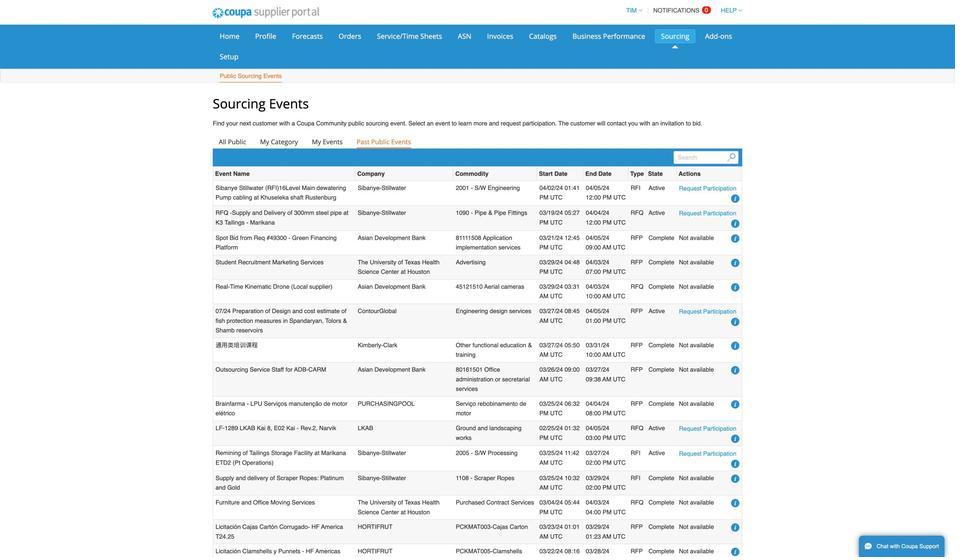 Task type: describe. For each thing, give the bounding box(es) containing it.
search image
[[728, 153, 736, 162]]

Search text field
[[674, 151, 739, 164]]



Task type: locate. For each thing, give the bounding box(es) containing it.
tab list
[[213, 135, 743, 148]]

coupa supplier portal image
[[206, 1, 326, 25]]

navigation
[[622, 1, 743, 20]]



Task type: vqa. For each thing, say whether or not it's contained in the screenshot.
coupa supplier portal image
yes



